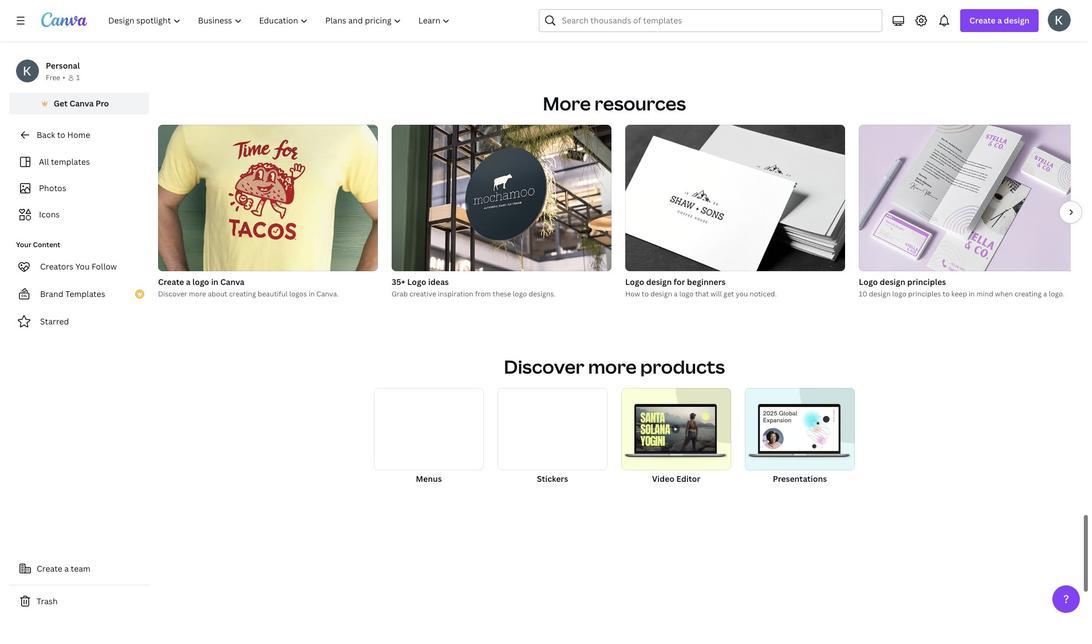 Task type: vqa. For each thing, say whether or not it's contained in the screenshot.


Task type: describe. For each thing, give the bounding box(es) containing it.
more resources
[[543, 91, 686, 116]]

get canva pro button
[[9, 93, 149, 115]]

content
[[33, 240, 60, 250]]

all templates
[[39, 156, 90, 167]]

creating inside create a logo in canva discover more about creating beautiful logos in canva.
[[229, 289, 256, 299]]

35+ logo ideas link
[[392, 276, 612, 289]]

a for logo
[[186, 277, 191, 288]]

create a design
[[970, 15, 1030, 26]]

more
[[543, 91, 591, 116]]

creators you follow link
[[9, 255, 149, 278]]

discover inside create a logo in canva discover more about creating beautiful logos in canva.
[[158, 289, 187, 299]]

logos
[[289, 289, 307, 299]]

you
[[736, 289, 748, 299]]

create a team
[[37, 564, 90, 575]]

35+ logo ideas image
[[392, 125, 612, 272]]

get
[[54, 98, 68, 109]]

canva inside create a logo in canva discover more about creating beautiful logos in canva.
[[220, 277, 245, 288]]

logo inside logo design principles 10 design logo principles to keep in mind when creating a logo.
[[893, 289, 907, 299]]

back to home
[[37, 129, 90, 140]]

all
[[39, 156, 49, 167]]

will
[[711, 289, 722, 299]]

1 vertical spatial discover
[[504, 355, 585, 379]]

personal
[[46, 60, 80, 71]]

inspiration
[[438, 289, 474, 299]]

your
[[16, 240, 31, 250]]

menus link
[[374, 388, 484, 497]]

canva inside 'button'
[[70, 98, 94, 109]]

logo design principles link
[[859, 276, 1079, 289]]

icons
[[39, 209, 60, 220]]

icons link
[[16, 204, 142, 226]]

creators you follow
[[40, 261, 117, 272]]

templates
[[51, 156, 90, 167]]

create a logo in canva link
[[158, 276, 378, 289]]

logo inside 35+ logo ideas grab creative inspiration from these logo designs.
[[513, 289, 527, 299]]

a for team
[[64, 564, 69, 575]]

top level navigation element
[[101, 9, 460, 32]]

0 horizontal spatial in
[[211, 277, 218, 288]]

pro
[[96, 98, 109, 109]]

to inside 'logo design for beginners how to design a logo that will get you noticed.'
[[642, 289, 649, 299]]

a inside logo design principles 10 design logo principles to keep in mind when creating a logo.
[[1044, 289, 1048, 299]]

create for create a design
[[970, 15, 996, 26]]

brand
[[40, 289, 63, 300]]

create a logo in canva discover more about creating beautiful logos in canva.
[[158, 277, 339, 299]]

logo inside 35+ logo ideas grab creative inspiration from these logo designs.
[[407, 277, 426, 288]]

templates
[[65, 289, 105, 300]]

follow
[[92, 261, 117, 272]]

products
[[641, 355, 725, 379]]

1 vertical spatial principles
[[909, 289, 941, 299]]

1 horizontal spatial in
[[309, 289, 315, 299]]

video editor
[[652, 474, 701, 485]]

trash link
[[9, 591, 149, 614]]

beginners
[[687, 277, 726, 288]]

Search search field
[[562, 10, 876, 32]]

presentations link
[[745, 388, 855, 497]]

presentations
[[773, 474, 827, 485]]

more inside create a logo in canva discover more about creating beautiful logos in canva.
[[189, 289, 206, 299]]

trash
[[37, 596, 58, 607]]

free
[[46, 73, 60, 82]]

home
[[67, 129, 90, 140]]

presentations image
[[745, 388, 855, 471]]

brand templates link
[[9, 283, 149, 306]]

35+ logo ideas grab creative inspiration from these logo designs.
[[392, 277, 556, 299]]

resources
[[595, 91, 686, 116]]

logo design for beginners how to design a logo that will get you noticed.
[[626, 277, 777, 299]]

create a team button
[[9, 558, 149, 581]]



Task type: locate. For each thing, give the bounding box(es) containing it.
logo up about
[[192, 277, 209, 288]]

in
[[211, 277, 218, 288], [309, 289, 315, 299], [969, 289, 975, 299]]

0 horizontal spatial to
[[57, 129, 65, 140]]

to left keep
[[943, 289, 950, 299]]

1 vertical spatial canva
[[220, 277, 245, 288]]

1 horizontal spatial more
[[588, 355, 637, 379]]

design inside dropdown button
[[1004, 15, 1030, 26]]

0 vertical spatial create
[[970, 15, 996, 26]]

creating right when
[[1015, 289, 1042, 299]]

photos link
[[16, 178, 142, 199]]

2 horizontal spatial logo
[[859, 277, 878, 288]]

get canva pro
[[54, 98, 109, 109]]

1 logo from the left
[[407, 277, 426, 288]]

in right 'logos' on the left top of page
[[309, 289, 315, 299]]

get
[[724, 289, 734, 299]]

2 logo from the left
[[626, 277, 645, 288]]

0 vertical spatial discover
[[158, 289, 187, 299]]

2 horizontal spatial in
[[969, 289, 975, 299]]

to inside logo design principles 10 design logo principles to keep in mind when creating a logo.
[[943, 289, 950, 299]]

2 creating from the left
[[1015, 289, 1042, 299]]

0 vertical spatial principles
[[908, 277, 947, 288]]

3 logo from the left
[[859, 277, 878, 288]]

canva up about
[[220, 277, 245, 288]]

stickers
[[537, 474, 568, 485]]

these
[[493, 289, 511, 299]]

1 horizontal spatial canva
[[220, 277, 245, 288]]

video
[[652, 474, 675, 485]]

0 vertical spatial more
[[189, 289, 206, 299]]

ideas
[[428, 277, 449, 288]]

when
[[996, 289, 1013, 299]]

create a logo in canva image
[[158, 125, 378, 272]]

2 horizontal spatial to
[[943, 289, 950, 299]]

that
[[696, 289, 709, 299]]

create inside create a logo in canva discover more about creating beautiful logos in canva.
[[158, 277, 184, 288]]

create
[[970, 15, 996, 26], [158, 277, 184, 288], [37, 564, 62, 575]]

starred
[[40, 316, 69, 327]]

to right back
[[57, 129, 65, 140]]

in inside logo design principles 10 design logo principles to keep in mind when creating a logo.
[[969, 289, 975, 299]]

logo design principles image
[[859, 125, 1079, 272]]

1 vertical spatial create
[[158, 277, 184, 288]]

principles
[[908, 277, 947, 288], [909, 289, 941, 299]]

discover
[[158, 289, 187, 299], [504, 355, 585, 379]]

menus
[[416, 474, 442, 485]]

team
[[71, 564, 90, 575]]

0 horizontal spatial create
[[37, 564, 62, 575]]

create a design button
[[961, 9, 1039, 32]]

None search field
[[539, 9, 883, 32]]

noticed.
[[750, 289, 777, 299]]

1 horizontal spatial create
[[158, 277, 184, 288]]

logo for logo design for beginners
[[626, 277, 645, 288]]

photos
[[39, 183, 66, 194]]

more
[[189, 289, 206, 299], [588, 355, 637, 379]]

create inside dropdown button
[[970, 15, 996, 26]]

creative
[[410, 289, 436, 299]]

a inside create a logo in canva discover more about creating beautiful logos in canva.
[[186, 277, 191, 288]]

brand templates
[[40, 289, 105, 300]]

logo right 10
[[893, 289, 907, 299]]

back to home link
[[9, 124, 149, 147]]

in down logo design principles link
[[969, 289, 975, 299]]

logo inside create a logo in canva discover more about creating beautiful logos in canva.
[[192, 277, 209, 288]]

0 horizontal spatial canva
[[70, 98, 94, 109]]

1 horizontal spatial creating
[[1015, 289, 1042, 299]]

keep
[[952, 289, 968, 299]]

you
[[75, 261, 90, 272]]

a inside 'logo design for beginners how to design a logo that will get you noticed.'
[[674, 289, 678, 299]]

1
[[76, 73, 80, 82]]

a
[[998, 15, 1002, 26], [186, 277, 191, 288], [674, 289, 678, 299], [1044, 289, 1048, 299], [64, 564, 69, 575]]

creating inside logo design principles 10 design logo principles to keep in mind when creating a logo.
[[1015, 289, 1042, 299]]

video editor link
[[622, 388, 732, 497]]

logo inside 'logo design for beginners how to design a logo that will get you noticed.'
[[680, 289, 694, 299]]

a for design
[[998, 15, 1002, 26]]

canva.
[[317, 289, 339, 299]]

10
[[859, 289, 868, 299]]

canva
[[70, 98, 94, 109], [220, 277, 245, 288]]

create for create a logo in canva discover more about creating beautiful logos in canva.
[[158, 277, 184, 288]]

0 vertical spatial canva
[[70, 98, 94, 109]]

video editor image
[[622, 388, 732, 471]]

designs.
[[529, 289, 556, 299]]

logo up creative
[[407, 277, 426, 288]]

logo right these
[[513, 289, 527, 299]]

beautiful
[[258, 289, 288, 299]]

logo design for beginners link
[[626, 276, 846, 289]]

mind
[[977, 289, 994, 299]]

logo inside 'logo design for beginners how to design a logo that will get you noticed.'
[[626, 277, 645, 288]]

in up about
[[211, 277, 218, 288]]

stickers link
[[498, 388, 608, 497]]

to inside 'link'
[[57, 129, 65, 140]]

all templates link
[[16, 151, 142, 173]]

a inside dropdown button
[[998, 15, 1002, 26]]

35+
[[392, 277, 406, 288]]

logo down for at the top of page
[[680, 289, 694, 299]]

editor
[[677, 474, 701, 485]]

logo design principles 10 design logo principles to keep in mind when creating a logo.
[[859, 277, 1065, 299]]

creating right about
[[229, 289, 256, 299]]

canva left pro
[[70, 98, 94, 109]]

creators
[[40, 261, 73, 272]]

discover more products
[[504, 355, 725, 379]]

how
[[626, 289, 640, 299]]

1 horizontal spatial discover
[[504, 355, 585, 379]]

logo
[[192, 277, 209, 288], [513, 289, 527, 299], [680, 289, 694, 299], [893, 289, 907, 299]]

your content
[[16, 240, 60, 250]]

design
[[1004, 15, 1030, 26], [646, 277, 672, 288], [880, 277, 906, 288], [651, 289, 672, 299], [869, 289, 891, 299]]

logo for logo design principles
[[859, 277, 878, 288]]

about
[[208, 289, 227, 299]]

0 horizontal spatial more
[[189, 289, 206, 299]]

grab
[[392, 289, 408, 299]]

logo design for beginners image
[[626, 125, 846, 272]]

from
[[475, 289, 491, 299]]

a inside button
[[64, 564, 69, 575]]

starred link
[[9, 310, 149, 333]]

0 horizontal spatial logo
[[407, 277, 426, 288]]

logo up the how
[[626, 277, 645, 288]]

1 horizontal spatial logo
[[626, 277, 645, 288]]

create for create a team
[[37, 564, 62, 575]]

creating
[[229, 289, 256, 299], [1015, 289, 1042, 299]]

2 horizontal spatial create
[[970, 15, 996, 26]]

free •
[[46, 73, 65, 82]]

1 vertical spatial more
[[588, 355, 637, 379]]

logo inside logo design principles 10 design logo principles to keep in mind when creating a logo.
[[859, 277, 878, 288]]

2 vertical spatial create
[[37, 564, 62, 575]]

logo.
[[1049, 289, 1065, 299]]

•
[[63, 73, 65, 82]]

logo up 10
[[859, 277, 878, 288]]

for
[[674, 277, 685, 288]]

kendall parks image
[[1048, 9, 1071, 32]]

logo
[[407, 277, 426, 288], [626, 277, 645, 288], [859, 277, 878, 288]]

to
[[57, 129, 65, 140], [642, 289, 649, 299], [943, 289, 950, 299]]

0 horizontal spatial discover
[[158, 289, 187, 299]]

back
[[37, 129, 55, 140]]

1 creating from the left
[[229, 289, 256, 299]]

create inside button
[[37, 564, 62, 575]]

0 horizontal spatial creating
[[229, 289, 256, 299]]

to right the how
[[642, 289, 649, 299]]

1 horizontal spatial to
[[642, 289, 649, 299]]



